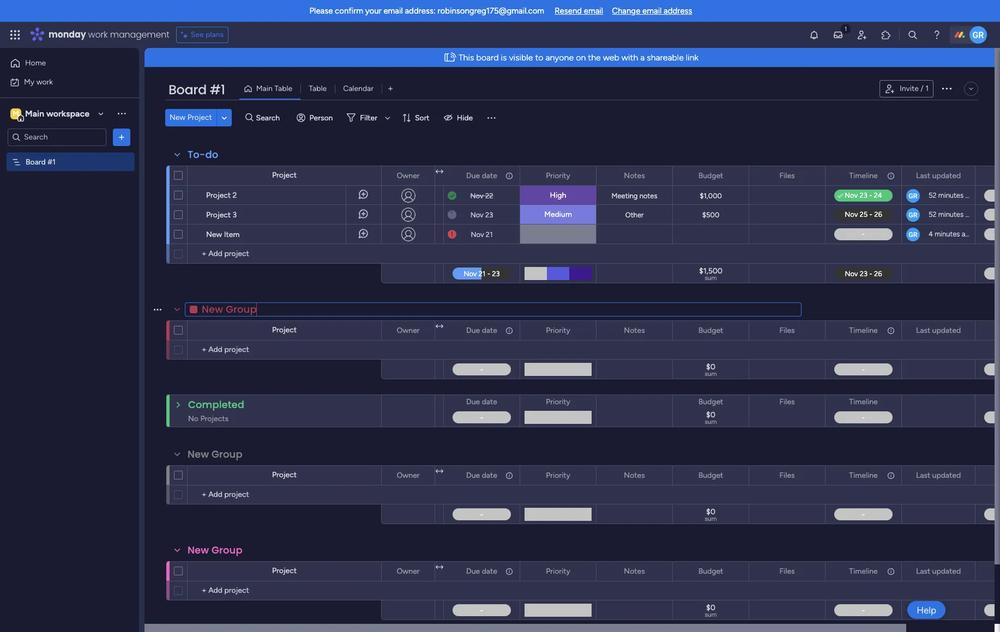 Task type: locate. For each thing, give the bounding box(es) containing it.
22
[[486, 192, 494, 200]]

1 owner from the top
[[397, 171, 420, 180]]

0 vertical spatial main
[[256, 84, 273, 93]]

1 vertical spatial ago
[[966, 211, 978, 219]]

1 files field from the top
[[777, 170, 798, 182]]

hide
[[457, 113, 473, 123]]

0 vertical spatial board #1
[[169, 81, 225, 99]]

new group
[[188, 448, 243, 462], [188, 544, 243, 558]]

1 notes field from the top
[[622, 170, 648, 182]]

2 files from the top
[[780, 326, 795, 335]]

1 horizontal spatial email
[[584, 6, 604, 16]]

last updated
[[917, 171, 962, 180], [917, 326, 962, 335], [917, 471, 962, 480], [917, 567, 962, 577]]

1 vertical spatial nov
[[471, 211, 484, 219]]

due date
[[467, 171, 498, 180], [467, 326, 498, 335], [467, 398, 498, 407], [467, 471, 498, 480], [467, 567, 498, 577]]

nov
[[471, 192, 484, 200], [471, 211, 484, 219], [471, 231, 484, 239]]

to-
[[188, 148, 205, 162]]

main inside workspace selection element
[[25, 108, 44, 119]]

2 email from the left
[[584, 6, 604, 16]]

0 vertical spatial nov
[[471, 192, 484, 200]]

+ Add project text field
[[193, 248, 377, 261]]

email for change email address
[[643, 6, 662, 16]]

person
[[310, 113, 333, 123]]

v2 expand column image
[[436, 322, 444, 332], [436, 564, 444, 573]]

priority for 3rd priority field
[[546, 398, 571, 407]]

due date for second due date field from the bottom of the page
[[467, 471, 498, 480]]

main
[[256, 84, 273, 93], [25, 108, 44, 119]]

1 vertical spatial new group
[[188, 544, 243, 558]]

group for due date
[[212, 448, 243, 462]]

3 priority from the top
[[546, 398, 571, 407]]

1 sum from the top
[[705, 274, 717, 282]]

main for main workspace
[[25, 108, 44, 119]]

1 group from the top
[[212, 448, 243, 462]]

robinsongreg175@gmail.com
[[438, 6, 545, 16]]

1 vertical spatial v2 expand column image
[[436, 564, 444, 573]]

1 horizontal spatial #1
[[210, 81, 225, 99]]

2 updated from the top
[[933, 326, 962, 335]]

board down 'search in workspace' field
[[26, 157, 46, 167]]

4 budget from the top
[[699, 471, 724, 480]]

3 due date field from the top
[[464, 397, 500, 409]]

$1,000
[[700, 192, 722, 200]]

52 minutes ago
[[929, 192, 978, 200], [929, 211, 978, 219]]

3 files from the top
[[780, 398, 795, 407]]

1 last updated field from the top
[[914, 170, 964, 182]]

board #1 inside list box
[[26, 157, 56, 167]]

2 owner from the top
[[397, 326, 420, 335]]

updated
[[933, 171, 962, 180], [933, 326, 962, 335], [933, 471, 962, 480], [933, 567, 962, 577]]

0 horizontal spatial table
[[275, 84, 293, 93]]

0 vertical spatial work
[[88, 28, 108, 41]]

inbox image
[[833, 29, 844, 40]]

updated for second the last updated field from the bottom of the page
[[933, 471, 962, 480]]

work inside button
[[36, 77, 53, 86]]

new item
[[206, 230, 240, 240]]

0 vertical spatial group
[[212, 448, 243, 462]]

2 sum from the top
[[705, 371, 717, 378]]

a
[[641, 52, 645, 63]]

nov left 21
[[471, 231, 484, 239]]

help image
[[932, 29, 943, 40]]

management
[[110, 28, 170, 41]]

#1 inside field
[[210, 81, 225, 99]]

#1 down 'search in workspace' field
[[48, 157, 56, 167]]

board #1
[[169, 81, 225, 99], [26, 157, 56, 167]]

1 horizontal spatial options image
[[941, 82, 954, 95]]

1 horizontal spatial main
[[256, 84, 273, 93]]

medium
[[545, 210, 572, 219]]

3 last updated from the top
[[917, 471, 962, 480]]

0 vertical spatial $0 sum
[[705, 363, 717, 378]]

4 $0 from the top
[[707, 604, 716, 613]]

board #1 down 'search in workspace' field
[[26, 157, 56, 167]]

5 sum from the top
[[705, 612, 717, 619]]

last
[[917, 171, 931, 180], [917, 326, 931, 335], [917, 471, 931, 480], [917, 567, 931, 577]]

1 vertical spatial 52
[[929, 211, 937, 219]]

1 horizontal spatial board #1
[[169, 81, 225, 99]]

0 horizontal spatial options image
[[116, 132, 127, 143]]

notes
[[624, 171, 645, 180], [624, 326, 645, 335], [624, 471, 645, 480], [624, 567, 645, 577]]

4 priority field from the top
[[544, 470, 573, 482]]

3 owner from the top
[[397, 471, 420, 480]]

4 priority from the top
[[546, 471, 571, 480]]

2 new group field from the top
[[185, 544, 245, 558]]

visible
[[509, 52, 533, 63]]

minutes
[[939, 192, 964, 200], [939, 211, 964, 219], [935, 230, 961, 238]]

m
[[13, 109, 19, 118]]

column information image
[[887, 172, 896, 180], [887, 327, 896, 335], [505, 472, 514, 480], [887, 472, 896, 480]]

0 horizontal spatial email
[[384, 6, 403, 16]]

1 timeline from the top
[[850, 171, 878, 180]]

4 owner from the top
[[397, 567, 420, 577]]

main table
[[256, 84, 293, 93]]

due date for third due date field
[[467, 398, 498, 407]]

table up person popup button
[[309, 84, 327, 93]]

email right your
[[384, 6, 403, 16]]

0 vertical spatial v2 expand column image
[[436, 322, 444, 332]]

0 vertical spatial options image
[[941, 82, 954, 95]]

2 v2 expand column image from the top
[[436, 564, 444, 573]]

0 horizontal spatial board #1
[[26, 157, 56, 167]]

#1 up "angle down" image
[[210, 81, 225, 99]]

0 vertical spatial new group field
[[185, 448, 245, 462]]

1 vertical spatial board #1
[[26, 157, 56, 167]]

column information image for second due date field from the bottom of the page
[[505, 472, 514, 480]]

5 priority from the top
[[546, 567, 571, 577]]

4 date from the top
[[482, 471, 498, 480]]

options image
[[941, 82, 954, 95], [116, 132, 127, 143]]

1 vertical spatial work
[[36, 77, 53, 86]]

5 budget field from the top
[[696, 566, 726, 578]]

4 due date from the top
[[467, 471, 498, 480]]

1 notes from the top
[[624, 171, 645, 180]]

my
[[24, 77, 34, 86]]

email right resend on the top of the page
[[584, 6, 604, 16]]

your
[[366, 6, 382, 16]]

calendar button
[[335, 80, 382, 98]]

1 52 from the top
[[929, 192, 937, 200]]

3 updated from the top
[[933, 471, 962, 480]]

4 notes from the top
[[624, 567, 645, 577]]

4 files from the top
[[780, 471, 795, 480]]

2 vertical spatial $0 sum
[[705, 604, 717, 619]]

date for third due date field
[[482, 398, 498, 407]]

0 vertical spatial 52 minutes ago
[[929, 192, 978, 200]]

email for resend email
[[584, 6, 604, 16]]

0 vertical spatial 52
[[929, 192, 937, 200]]

work right monday
[[88, 28, 108, 41]]

new
[[170, 113, 186, 122], [206, 230, 222, 240], [188, 448, 209, 462], [188, 544, 209, 558]]

1 $0 from the top
[[707, 363, 716, 372]]

completed
[[188, 398, 245, 412]]

1 vertical spatial v2 expand column image
[[436, 468, 444, 477]]

budget
[[699, 171, 724, 180], [699, 326, 724, 335], [699, 398, 724, 407], [699, 471, 724, 480], [699, 567, 724, 577]]

1 vertical spatial + add project text field
[[193, 489, 377, 502]]

3 notes from the top
[[624, 471, 645, 480]]

email right the change
[[643, 6, 662, 16]]

nov left 22
[[471, 192, 484, 200]]

board up new project
[[169, 81, 207, 99]]

board
[[477, 52, 499, 63]]

new group field for due date
[[185, 448, 245, 462]]

group for notes
[[212, 544, 243, 558]]

1 v2 expand column image from the top
[[436, 168, 444, 177]]

work right my
[[36, 77, 53, 86]]

board #1 inside field
[[169, 81, 225, 99]]

date for 2nd due date field
[[482, 326, 498, 335]]

1 new group from the top
[[188, 448, 243, 462]]

#1
[[210, 81, 225, 99], [48, 157, 56, 167]]

1 new group field from the top
[[185, 448, 245, 462]]

5 date from the top
[[482, 567, 498, 577]]

21
[[486, 231, 493, 239]]

table inside button
[[275, 84, 293, 93]]

sum
[[705, 274, 717, 282], [705, 371, 717, 378], [705, 419, 717, 426], [705, 516, 717, 523], [705, 612, 717, 619]]

Due date field
[[464, 170, 500, 182], [464, 325, 500, 337], [464, 397, 500, 409], [464, 470, 500, 482], [464, 566, 500, 578]]

1 vertical spatial 52 minutes ago
[[929, 211, 978, 219]]

Owner field
[[394, 170, 423, 182], [394, 325, 423, 337], [394, 470, 423, 482], [394, 566, 423, 578]]

1 vertical spatial new group field
[[185, 544, 245, 558]]

files for 5th files field from the top
[[780, 567, 795, 577]]

Timeline field
[[847, 170, 881, 182], [847, 325, 881, 337], [847, 397, 881, 409], [847, 470, 881, 482], [847, 566, 881, 578]]

0 vertical spatial v2 expand column image
[[436, 168, 444, 177]]

to-do
[[188, 148, 218, 162]]

0 vertical spatial + add project text field
[[193, 344, 377, 357]]

v2 done deadline image
[[448, 191, 457, 201]]

Last updated field
[[914, 170, 964, 182], [914, 325, 964, 337], [914, 470, 964, 482], [914, 566, 964, 578]]

main workspace
[[25, 108, 89, 119]]

1 date from the top
[[482, 171, 498, 180]]

5 due date from the top
[[467, 567, 498, 577]]

1 priority from the top
[[546, 171, 571, 180]]

1 vertical spatial options image
[[116, 132, 127, 143]]

files for second files field from the top of the page
[[780, 326, 795, 335]]

email
[[384, 6, 403, 16], [584, 6, 604, 16], [643, 6, 662, 16]]

please confirm your email address: robinsongreg175@gmail.com
[[310, 6, 545, 16]]

1 due date field from the top
[[464, 170, 500, 182]]

0 horizontal spatial work
[[36, 77, 53, 86]]

web
[[603, 52, 620, 63]]

column information image
[[505, 172, 514, 180], [505, 327, 514, 335], [505, 568, 514, 577], [887, 568, 896, 577]]

1 vertical spatial minutes
[[939, 211, 964, 219]]

table
[[275, 84, 293, 93], [309, 84, 327, 93]]

2 vertical spatial + add project text field
[[193, 585, 377, 598]]

main right workspace icon
[[25, 108, 44, 119]]

2 vertical spatial nov
[[471, 231, 484, 239]]

4 due from the top
[[467, 471, 480, 480]]

$0 sum
[[705, 363, 717, 378], [705, 508, 717, 523], [705, 604, 717, 619]]

v2 search image
[[245, 112, 254, 124]]

4 last from the top
[[917, 567, 931, 577]]

resend email
[[555, 6, 604, 16]]

52
[[929, 192, 937, 200], [929, 211, 937, 219]]

4 updated from the top
[[933, 567, 962, 577]]

2 horizontal spatial email
[[643, 6, 662, 16]]

priority for first priority field
[[546, 171, 571, 180]]

+ Add project text field
[[193, 344, 377, 357], [193, 489, 377, 502], [193, 585, 377, 598]]

sort button
[[398, 109, 436, 127]]

3 timeline field from the top
[[847, 397, 881, 409]]

options image right 1
[[941, 82, 954, 95]]

this  board is visible to anyone on the web with a shareable link
[[459, 52, 699, 63]]

updated for 3rd the last updated field from the bottom
[[933, 326, 962, 335]]

files
[[780, 171, 795, 180], [780, 326, 795, 335], [780, 398, 795, 407], [780, 471, 795, 480], [780, 567, 795, 577]]

None field
[[995, 170, 1001, 182], [185, 303, 802, 317], [995, 325, 1001, 337], [995, 470, 1001, 482], [995, 566, 1001, 578], [995, 170, 1001, 182], [185, 303, 802, 317], [995, 325, 1001, 337], [995, 470, 1001, 482], [995, 566, 1001, 578]]

3
[[233, 211, 237, 220]]

New Group field
[[185, 448, 245, 462], [185, 544, 245, 558]]

1 horizontal spatial table
[[309, 84, 327, 93]]

2 due from the top
[[467, 326, 480, 335]]

5 files field from the top
[[777, 566, 798, 578]]

updated for 1st the last updated field
[[933, 171, 962, 180]]

column information image for 4th "timeline" field from the bottom
[[887, 327, 896, 335]]

Priority field
[[544, 170, 573, 182], [544, 325, 573, 337], [544, 397, 573, 409], [544, 470, 573, 482], [544, 566, 573, 578]]

1 vertical spatial $0 sum
[[705, 508, 717, 523]]

0 horizontal spatial main
[[25, 108, 44, 119]]

1 vertical spatial group
[[212, 544, 243, 558]]

priority
[[546, 171, 571, 180], [546, 326, 571, 335], [546, 398, 571, 407], [546, 471, 571, 480], [546, 567, 571, 577]]

board #1 up new project
[[169, 81, 225, 99]]

workspace image
[[10, 108, 21, 120]]

main up search field
[[256, 84, 273, 93]]

notes
[[640, 192, 658, 200]]

5 priority field from the top
[[544, 566, 573, 578]]

3 timeline from the top
[[850, 398, 878, 407]]

project inside the new project button
[[188, 113, 212, 122]]

files for second files field from the bottom of the page
[[780, 471, 795, 480]]

option
[[0, 152, 139, 154]]

2 + add project text field from the top
[[193, 489, 377, 502]]

3 due from the top
[[467, 398, 480, 407]]

5 files from the top
[[780, 567, 795, 577]]

0 vertical spatial #1
[[210, 81, 225, 99]]

4 last updated from the top
[[917, 567, 962, 577]]

1 horizontal spatial work
[[88, 28, 108, 41]]

3 date from the top
[[482, 398, 498, 407]]

$0 inside budget $0 sum
[[707, 411, 716, 420]]

1 horizontal spatial board
[[169, 81, 207, 99]]

1 files from the top
[[780, 171, 795, 180]]

0 horizontal spatial #1
[[48, 157, 56, 167]]

timeline
[[850, 171, 878, 180], [850, 326, 878, 335], [850, 398, 878, 407], [850, 471, 878, 480], [850, 567, 878, 577]]

1 vertical spatial main
[[25, 108, 44, 119]]

2 group from the top
[[212, 544, 243, 558]]

0 vertical spatial board
[[169, 81, 207, 99]]

Budget field
[[696, 170, 726, 182], [696, 325, 726, 337], [696, 397, 726, 409], [696, 470, 726, 482], [696, 566, 726, 578]]

$0
[[707, 363, 716, 372], [707, 411, 716, 420], [707, 508, 716, 517], [707, 604, 716, 613]]

Files field
[[777, 170, 798, 182], [777, 325, 798, 337], [777, 397, 798, 409], [777, 470, 798, 482], [777, 566, 798, 578]]

timeline for third "timeline" field from the bottom
[[850, 398, 878, 407]]

see
[[191, 30, 204, 39]]

1 table from the left
[[275, 84, 293, 93]]

group
[[212, 448, 243, 462], [212, 544, 243, 558]]

0 vertical spatial new group
[[188, 448, 243, 462]]

address
[[664, 6, 693, 16]]

3 due date from the top
[[467, 398, 498, 407]]

options image down workspace options icon
[[116, 132, 127, 143]]

monday work management
[[49, 28, 170, 41]]

2 timeline from the top
[[850, 326, 878, 335]]

0 horizontal spatial board
[[26, 157, 46, 167]]

other
[[626, 211, 644, 219]]

files for 1st files field from the top of the page
[[780, 171, 795, 180]]

2 notes from the top
[[624, 326, 645, 335]]

table up search field
[[275, 84, 293, 93]]

2 owner field from the top
[[394, 325, 423, 337]]

monday
[[49, 28, 86, 41]]

1 vertical spatial board
[[26, 157, 46, 167]]

Notes field
[[622, 170, 648, 182], [622, 325, 648, 337], [622, 470, 648, 482], [622, 566, 648, 578]]

3 $0 from the top
[[707, 508, 716, 517]]

project 2
[[206, 191, 237, 200]]

address:
[[405, 6, 436, 16]]

nov for nov 23
[[471, 211, 484, 219]]

5 due from the top
[[467, 567, 480, 577]]

v2 expand column image
[[436, 168, 444, 177], [436, 468, 444, 477]]

$0 sum for third + add project text field from the bottom
[[705, 363, 717, 378]]

item
[[224, 230, 240, 240]]

2 $0 sum from the top
[[705, 508, 717, 523]]

main inside button
[[256, 84, 273, 93]]

on
[[576, 52, 586, 63]]

3 notes field from the top
[[622, 470, 648, 482]]

2 v2 expand column image from the top
[[436, 468, 444, 477]]

3 email from the left
[[643, 6, 662, 16]]

2 last updated from the top
[[917, 326, 962, 335]]

1 image
[[841, 22, 851, 35]]

2 priority from the top
[[546, 326, 571, 335]]

board inside list box
[[26, 157, 46, 167]]

5 timeline from the top
[[850, 567, 878, 577]]

due
[[467, 171, 480, 180], [467, 326, 480, 335], [467, 398, 480, 407], [467, 471, 480, 480], [467, 567, 480, 577]]

column information image for 5th "timeline" field from the bottom
[[887, 172, 896, 180]]

4 timeline from the top
[[850, 471, 878, 480]]

1 vertical spatial #1
[[48, 157, 56, 167]]

due for second due date field from the bottom of the page
[[467, 471, 480, 480]]

nov left the 23
[[471, 211, 484, 219]]

due for first due date field from the bottom of the page
[[467, 567, 480, 577]]

work for monday
[[88, 28, 108, 41]]



Task type: vqa. For each thing, say whether or not it's contained in the screenshot.
ANGLE DOWN Icon
yes



Task type: describe. For each thing, give the bounding box(es) containing it.
hide button
[[440, 109, 480, 127]]

main table button
[[239, 80, 301, 98]]

due for first due date field from the top
[[467, 171, 480, 180]]

owner for fourth the owner field from the top of the page
[[397, 567, 420, 577]]

filter button
[[343, 109, 394, 127]]

1 last from the top
[[917, 171, 931, 180]]

0 vertical spatial minutes
[[939, 192, 964, 200]]

arrow down image
[[381, 111, 394, 124]]

1 v2 expand column image from the top
[[436, 322, 444, 332]]

1 priority field from the top
[[544, 170, 573, 182]]

shareable
[[647, 52, 684, 63]]

Board #1 field
[[166, 81, 228, 99]]

$1,500 sum
[[700, 267, 723, 282]]

3 files field from the top
[[777, 397, 798, 409]]

v2 overdue deadline image
[[448, 229, 457, 240]]

table inside button
[[309, 84, 327, 93]]

3 last from the top
[[917, 471, 931, 480]]

select product image
[[10, 29, 21, 40]]

work for my
[[36, 77, 53, 86]]

expand board header image
[[967, 85, 976, 93]]

change email address
[[612, 6, 693, 16]]

home button
[[7, 55, 117, 72]]

owner for 3rd the owner field from the top
[[397, 471, 420, 480]]

2 budget from the top
[[699, 326, 724, 335]]

new project button
[[165, 109, 217, 127]]

$0 sum for 2nd + add project text field from the top of the page
[[705, 508, 717, 523]]

workspace
[[46, 108, 89, 119]]

0 vertical spatial ago
[[966, 192, 978, 200]]

search everything image
[[908, 29, 919, 40]]

apps image
[[881, 29, 892, 40]]

priority for 4th priority field from the bottom of the page
[[546, 326, 571, 335]]

5 budget from the top
[[699, 567, 724, 577]]

3 last updated field from the top
[[914, 470, 964, 482]]

1 + add project text field from the top
[[193, 344, 377, 357]]

Search field
[[254, 110, 286, 126]]

angle down image
[[222, 114, 227, 122]]

sort
[[415, 113, 430, 123]]

nov 21
[[471, 231, 493, 239]]

2 due date field from the top
[[464, 325, 500, 337]]

my work
[[24, 77, 53, 86]]

board inside field
[[169, 81, 207, 99]]

3 owner field from the top
[[394, 470, 423, 482]]

2 52 from the top
[[929, 211, 937, 219]]

due for third due date field
[[467, 398, 480, 407]]

priority for 2nd priority field from the bottom
[[546, 471, 571, 480]]

due date for 2nd due date field
[[467, 326, 498, 335]]

invite members image
[[857, 29, 868, 40]]

link
[[686, 52, 699, 63]]

2 vertical spatial ago
[[962, 230, 974, 238]]

4 budget field from the top
[[696, 470, 726, 482]]

project 3
[[206, 211, 237, 220]]

2 budget field from the top
[[696, 325, 726, 337]]

3 + add project text field from the top
[[193, 585, 377, 598]]

$500
[[703, 211, 720, 219]]

nov for nov 22
[[471, 192, 484, 200]]

1 email from the left
[[384, 6, 403, 16]]

1 owner field from the top
[[394, 170, 423, 182]]

see plans button
[[176, 27, 229, 43]]

nov 23
[[471, 211, 493, 219]]

nov 22
[[471, 192, 494, 200]]

board #1 list box
[[0, 151, 139, 319]]

$1,500
[[700, 267, 723, 276]]

5 timeline field from the top
[[847, 566, 881, 578]]

meeting notes
[[612, 192, 658, 200]]

filter
[[360, 113, 378, 123]]

home
[[25, 58, 46, 68]]

2 vertical spatial minutes
[[935, 230, 961, 238]]

invite
[[900, 84, 919, 93]]

the
[[588, 52, 601, 63]]

owner for 2nd the owner field from the top of the page
[[397, 326, 420, 335]]

is
[[501, 52, 507, 63]]

3 budget from the top
[[699, 398, 724, 407]]

main for main table
[[256, 84, 273, 93]]

4 files field from the top
[[777, 470, 798, 482]]

2 priority field from the top
[[544, 325, 573, 337]]

animation image
[[441, 49, 459, 67]]

To-do field
[[185, 148, 221, 162]]

workspace selection element
[[10, 107, 91, 121]]

add view image
[[388, 85, 393, 93]]

1 52 minutes ago from the top
[[929, 192, 978, 200]]

invite / 1 button
[[880, 80, 934, 98]]

4 notes field from the top
[[622, 566, 648, 578]]

2 last updated field from the top
[[914, 325, 964, 337]]

2 files field from the top
[[777, 325, 798, 337]]

new group for notes
[[188, 544, 243, 558]]

person button
[[292, 109, 340, 127]]

workspace options image
[[116, 108, 127, 119]]

menu image
[[486, 112, 497, 123]]

notifications image
[[809, 29, 820, 40]]

timeline for 4th "timeline" field from the bottom
[[850, 326, 878, 335]]

due for 2nd due date field
[[467, 326, 480, 335]]

sum inside $1,500 sum
[[705, 274, 717, 282]]

priority for 5th priority field
[[546, 567, 571, 577]]

4
[[929, 230, 934, 238]]

4 minutes ago
[[929, 230, 974, 238]]

greg robinson image
[[970, 26, 988, 44]]

23
[[486, 211, 493, 219]]

budget $0 sum
[[699, 398, 724, 426]]

help
[[917, 605, 937, 616]]

3 budget field from the top
[[696, 397, 726, 409]]

4 due date field from the top
[[464, 470, 500, 482]]

Search in workspace field
[[23, 131, 91, 144]]

table button
[[301, 80, 335, 98]]

updated for 1st the last updated field from the bottom
[[933, 567, 962, 577]]

1
[[926, 84, 929, 93]]

nov for nov 21
[[471, 231, 484, 239]]

4 sum from the top
[[705, 516, 717, 523]]

new project
[[170, 113, 212, 122]]

date for second due date field from the bottom of the page
[[482, 471, 498, 480]]

new inside button
[[170, 113, 186, 122]]

1 budget field from the top
[[696, 170, 726, 182]]

plans
[[206, 30, 224, 39]]

do
[[205, 148, 218, 162]]

1 budget from the top
[[699, 171, 724, 180]]

/
[[921, 84, 924, 93]]

high
[[550, 191, 567, 200]]

with
[[622, 52, 639, 63]]

1 last updated from the top
[[917, 171, 962, 180]]

2
[[233, 191, 237, 200]]

change email address link
[[612, 6, 693, 16]]

4 owner field from the top
[[394, 566, 423, 578]]

meeting
[[612, 192, 638, 200]]

please
[[310, 6, 333, 16]]

2 last from the top
[[917, 326, 931, 335]]

due date for first due date field from the top
[[467, 171, 498, 180]]

change
[[612, 6, 641, 16]]

column information image for 2nd "timeline" field from the bottom
[[887, 472, 896, 480]]

calendar
[[343, 84, 374, 93]]

timeline for 5th "timeline" field from the bottom
[[850, 171, 878, 180]]

files for third files field from the bottom of the page
[[780, 398, 795, 407]]

2 timeline field from the top
[[847, 325, 881, 337]]

sum inside budget $0 sum
[[705, 419, 717, 426]]

resend email link
[[555, 6, 604, 16]]

date for first due date field from the top
[[482, 171, 498, 180]]

5 due date field from the top
[[464, 566, 500, 578]]

to
[[536, 52, 544, 63]]

my work button
[[7, 73, 117, 91]]

Completed field
[[186, 398, 247, 413]]

3 $0 sum from the top
[[705, 604, 717, 619]]

#1 inside list box
[[48, 157, 56, 167]]

4 last updated field from the top
[[914, 566, 964, 578]]

confirm
[[335, 6, 363, 16]]

owner for 4th the owner field from the bottom of the page
[[397, 171, 420, 180]]

anyone
[[546, 52, 574, 63]]

this
[[459, 52, 474, 63]]

3 priority field from the top
[[544, 397, 573, 409]]

timeline for 1st "timeline" field from the bottom of the page
[[850, 567, 878, 577]]

2 52 minutes ago from the top
[[929, 211, 978, 219]]

see plans
[[191, 30, 224, 39]]

4 timeline field from the top
[[847, 470, 881, 482]]

new group for due date
[[188, 448, 243, 462]]

help button
[[908, 602, 946, 620]]

resend
[[555, 6, 582, 16]]

due date for first due date field from the bottom of the page
[[467, 567, 498, 577]]

dapulse checkmark sign image
[[838, 190, 844, 203]]

timeline for 2nd "timeline" field from the bottom
[[850, 471, 878, 480]]

new group field for notes
[[185, 544, 245, 558]]

invite / 1
[[900, 84, 929, 93]]

date for first due date field from the bottom of the page
[[482, 567, 498, 577]]

1 timeline field from the top
[[847, 170, 881, 182]]

2 notes field from the top
[[622, 325, 648, 337]]



